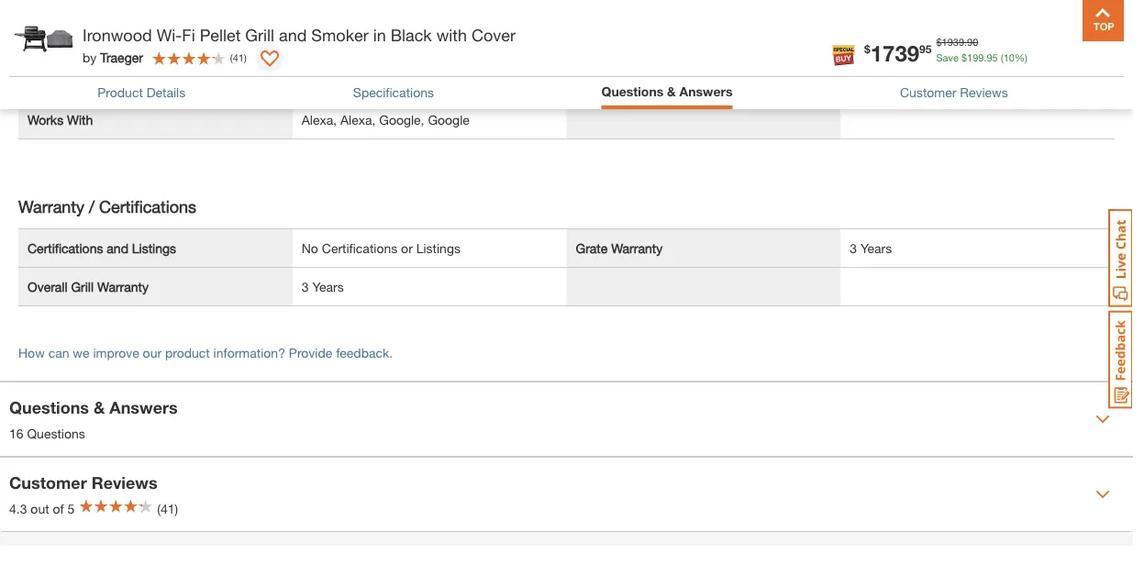 Task type: locate. For each thing, give the bounding box(es) containing it.
$ 1939 . 90 save $ 199 . 95 ( 10 %)
[[937, 36, 1028, 63]]

0 horizontal spatial listings
[[132, 241, 176, 256]]

alexa,
[[302, 112, 337, 127], [341, 112, 376, 127]]

bluetooth,
[[302, 74, 361, 89]]

grill up display icon at top left
[[245, 25, 274, 45]]

and down warranty / certifications at the left top of the page
[[107, 241, 128, 256]]

0 horizontal spatial voice
[[576, 74, 607, 89]]

answers for questions & answers
[[680, 84, 733, 99]]

home for enabled
[[889, 35, 923, 50]]

0 vertical spatial &
[[668, 84, 676, 99]]

95 left save on the top
[[920, 43, 932, 56]]

years
[[861, 241, 893, 256], [313, 279, 344, 294]]

/
[[89, 197, 95, 217]]

1739
[[871, 39, 920, 66]]

1 vertical spatial no
[[302, 241, 318, 256]]

0 horizontal spatial required
[[684, 74, 736, 89]]

95
[[920, 43, 932, 56], [987, 51, 999, 63]]

0 horizontal spatial &
[[94, 398, 105, 418]]

fi up alexa, alexa, google, google
[[384, 74, 395, 89]]

certifications and listings
[[28, 241, 176, 256]]

1 vertical spatial &
[[94, 398, 105, 418]]

0 horizontal spatial (
[[230, 52, 233, 64]]

fi left pellet
[[182, 25, 195, 45]]

no certifications or listings
[[302, 241, 461, 256]]

0 vertical spatial years
[[861, 241, 893, 256]]

smoker
[[312, 25, 369, 45]]

1 horizontal spatial alexa,
[[341, 112, 376, 127]]

grate warranty
[[576, 241, 663, 256]]

smart up the works on the left of the page
[[28, 74, 62, 89]]

customer reviews
[[901, 85, 1009, 100], [9, 473, 158, 493]]

0 horizontal spatial 95
[[920, 43, 932, 56]]

95 left 10
[[987, 51, 999, 63]]

voice control hub required
[[576, 74, 736, 89]]

smart left enabled
[[850, 35, 885, 50]]

live chat image
[[1109, 209, 1134, 308]]

16
[[9, 427, 23, 442]]

questions & answers
[[602, 84, 733, 99]]

ironwood wi-fi pellet grill and smoker in black with cover
[[83, 25, 516, 45]]

2 listings from the left
[[417, 241, 461, 256]]

and left the "day"
[[279, 25, 307, 45]]

0 vertical spatial and
[[279, 25, 307, 45]]

0 vertical spatial wi-
[[157, 25, 182, 45]]

1 horizontal spatial required
[[898, 74, 950, 89]]

2 voice from the left
[[973, 74, 1004, 89]]

wi- for bluetooth,
[[365, 74, 384, 89]]

1 horizontal spatial voice
[[973, 74, 1004, 89]]

overall
[[28, 279, 68, 294]]

bluetooth, wi-fi
[[302, 74, 395, 89]]

0 vertical spatial smart
[[850, 35, 885, 50]]

warranty left /
[[18, 197, 84, 217]]

2 alexa, from the left
[[341, 112, 376, 127]]

0 horizontal spatial years
[[313, 279, 344, 294]]

warranty / certifications
[[18, 197, 196, 217]]

0 vertical spatial grill
[[245, 25, 274, 45]]

no hub required for voice control
[[850, 74, 1050, 89]]

listings right or
[[417, 241, 461, 256]]

$ right save on the top
[[962, 51, 968, 63]]

1 vertical spatial 3
[[302, 279, 309, 294]]

with
[[437, 25, 467, 45]]

1 horizontal spatial control
[[1008, 74, 1050, 89]]

1 vertical spatial 3 years
[[302, 279, 344, 294]]

our
[[143, 345, 162, 361]]

google,
[[379, 112, 425, 127]]

0 horizontal spatial hub
[[657, 74, 681, 89]]

answers
[[680, 84, 733, 99], [110, 398, 178, 418]]

grill
[[245, 25, 274, 45], [71, 279, 94, 294]]

hub
[[657, 74, 681, 89], [871, 74, 895, 89]]

0 horizontal spatial customer reviews
[[9, 473, 158, 493]]

1 horizontal spatial 3
[[850, 241, 858, 256]]

feedback link image
[[1109, 310, 1134, 409]]

1 horizontal spatial hub
[[871, 74, 895, 89]]

home left enabled
[[889, 35, 923, 50]]

smart home enabled
[[850, 35, 974, 50]]

&
[[668, 84, 676, 99], [94, 398, 105, 418]]

1 horizontal spatial smart
[[850, 35, 885, 50]]

warranty right the grate at the right
[[612, 241, 663, 256]]

no for no certifications or listings
[[302, 241, 318, 256]]

( left ) at the left
[[230, 52, 233, 64]]

0 horizontal spatial .
[[965, 36, 968, 48]]

fi
[[182, 25, 195, 45], [384, 74, 395, 89]]

1 horizontal spatial answers
[[680, 84, 733, 99]]

0 horizontal spatial 3
[[302, 279, 309, 294]]

0 vertical spatial reviews
[[961, 85, 1009, 100]]

pellet
[[200, 25, 241, 45]]

1 vertical spatial grill
[[71, 279, 94, 294]]

customer reviews down save on the top
[[901, 85, 1009, 100]]

90-day
[[302, 35, 344, 50]]

questions for questions & answers 16 questions
[[9, 398, 89, 418]]

1 vertical spatial fi
[[384, 74, 395, 89]]

0 horizontal spatial $
[[865, 43, 871, 56]]

alexa, down bluetooth, wi-fi
[[341, 112, 376, 127]]

3 years
[[850, 241, 893, 256], [302, 279, 344, 294]]

customer down save on the top
[[901, 85, 957, 100]]

1 vertical spatial home
[[66, 74, 100, 89]]

listings
[[132, 241, 176, 256], [417, 241, 461, 256]]

information?
[[214, 345, 285, 361]]

alexa, down bluetooth,
[[302, 112, 337, 127]]

reviews
[[961, 85, 1009, 100], [91, 473, 158, 493]]

2 horizontal spatial warranty
[[612, 241, 663, 256]]

customer
[[901, 85, 957, 100], [9, 473, 87, 493]]

1 vertical spatial questions
[[9, 398, 89, 418]]

0 vertical spatial answers
[[680, 84, 733, 99]]

$ left save on the top
[[865, 43, 871, 56]]

& for questions & answers
[[668, 84, 676, 99]]

& for questions & answers 16 questions
[[94, 398, 105, 418]]

1 vertical spatial smart
[[28, 74, 62, 89]]

1 vertical spatial wi-
[[365, 74, 384, 89]]

no
[[850, 74, 867, 89], [302, 241, 318, 256]]

1 ( from the left
[[1001, 51, 1004, 63]]

1 vertical spatial customer
[[9, 473, 87, 493]]

1 horizontal spatial no
[[850, 74, 867, 89]]

customer reviews button
[[901, 83, 1009, 102], [901, 83, 1009, 102]]

1 required from the left
[[684, 74, 736, 89]]

customer reviews up 5
[[9, 473, 158, 493]]

1 horizontal spatial grill
[[245, 25, 274, 45]]

1 alexa, from the left
[[302, 112, 337, 127]]

specifications button
[[353, 83, 434, 102], [353, 83, 434, 102]]

1 voice from the left
[[576, 74, 607, 89]]

%)
[[1015, 51, 1028, 63]]

voice
[[576, 74, 607, 89], [973, 74, 1004, 89]]

1 vertical spatial warranty
[[612, 241, 663, 256]]

1 horizontal spatial $
[[937, 36, 943, 48]]

1 horizontal spatial wi-
[[365, 74, 384, 89]]

answers inside questions & answers 16 questions
[[110, 398, 178, 418]]

home for protocol
[[66, 74, 100, 89]]

& inside questions & answers 16 questions
[[94, 398, 105, 418]]

0 vertical spatial questions
[[602, 84, 664, 99]]

1 horizontal spatial warranty
[[97, 279, 149, 294]]

1 horizontal spatial 3 years
[[850, 241, 893, 256]]

0 horizontal spatial wi-
[[157, 25, 182, 45]]

0 horizontal spatial reviews
[[91, 473, 158, 493]]

4.3
[[9, 502, 27, 517]]

reviews down 199
[[961, 85, 1009, 100]]

0 horizontal spatial no
[[302, 241, 318, 256]]

day
[[321, 35, 344, 50]]

$ for 1939
[[937, 36, 943, 48]]

ironwood
[[83, 25, 152, 45]]

$
[[937, 36, 943, 48], [865, 43, 871, 56], [962, 51, 968, 63]]

details
[[147, 85, 186, 100]]

1 horizontal spatial customer
[[901, 85, 957, 100]]

listings down warranty / certifications at the left top of the page
[[132, 241, 176, 256]]

1 horizontal spatial fi
[[384, 74, 395, 89]]

2 vertical spatial warranty
[[97, 279, 149, 294]]

3
[[850, 241, 858, 256], [302, 279, 309, 294]]

1 vertical spatial years
[[313, 279, 344, 294]]

1 listings from the left
[[132, 241, 176, 256]]

$ up save on the top
[[937, 36, 943, 48]]

warranty
[[18, 197, 84, 217], [612, 241, 663, 256], [97, 279, 149, 294]]

0 vertical spatial home
[[889, 35, 923, 50]]

1 horizontal spatial home
[[889, 35, 923, 50]]

wi-
[[157, 25, 182, 45], [365, 74, 384, 89]]

0 vertical spatial customer reviews
[[901, 85, 1009, 100]]

questions & answers button
[[602, 82, 733, 105], [602, 82, 733, 101]]

1 horizontal spatial listings
[[417, 241, 461, 256]]

0 horizontal spatial alexa,
[[302, 112, 337, 127]]

home down by
[[66, 74, 100, 89]]

$ 1739 95
[[865, 39, 932, 66]]

0 vertical spatial fi
[[182, 25, 195, 45]]

top button
[[1083, 0, 1125, 41]]

product image image
[[14, 9, 73, 69]]

warranty down certifications and listings
[[97, 279, 149, 294]]

1 horizontal spatial 95
[[987, 51, 999, 63]]

10
[[1004, 51, 1015, 63]]

$ inside "$ 1739 95"
[[865, 43, 871, 56]]

(
[[1001, 51, 1004, 63], [230, 52, 233, 64]]

0 horizontal spatial and
[[107, 241, 128, 256]]

0 horizontal spatial grill
[[71, 279, 94, 294]]

. up 199
[[965, 36, 968, 48]]

how
[[18, 345, 45, 361]]

customer up 4.3 out of 5
[[9, 473, 87, 493]]

wi- left pellet
[[157, 25, 182, 45]]

0 horizontal spatial fi
[[182, 25, 195, 45]]

0 horizontal spatial 3 years
[[302, 279, 344, 294]]

returnable
[[28, 35, 90, 50]]

1 vertical spatial customer reviews
[[9, 473, 158, 493]]

reviews up the (41)
[[91, 473, 158, 493]]

wi- up alexa, alexa, google, google
[[365, 74, 384, 89]]

certifications
[[99, 197, 196, 217], [28, 241, 103, 256], [322, 241, 398, 256]]

0 horizontal spatial control
[[611, 74, 653, 89]]

1 horizontal spatial reviews
[[961, 85, 1009, 100]]

0 horizontal spatial warranty
[[18, 197, 84, 217]]

0 horizontal spatial answers
[[110, 398, 178, 418]]

( left %)
[[1001, 51, 1004, 63]]

.
[[965, 36, 968, 48], [985, 51, 987, 63]]

product details button
[[98, 83, 186, 102], [98, 83, 186, 102]]

certifications up overall
[[28, 241, 103, 256]]

grill right overall
[[71, 279, 94, 294]]

( inside the $ 1939 . 90 save $ 199 . 95 ( 10 %)
[[1001, 51, 1004, 63]]

certifications left or
[[322, 241, 398, 256]]

0 horizontal spatial home
[[66, 74, 100, 89]]

1 horizontal spatial (
[[1001, 51, 1004, 63]]

1 horizontal spatial .
[[985, 51, 987, 63]]

and
[[279, 25, 307, 45], [107, 241, 128, 256]]

product
[[98, 85, 143, 100]]

1 vertical spatial answers
[[110, 398, 178, 418]]

fi for ironwood
[[182, 25, 195, 45]]

. left 10
[[985, 51, 987, 63]]

1 vertical spatial reviews
[[91, 473, 158, 493]]

0 vertical spatial no
[[850, 74, 867, 89]]

questions
[[602, 84, 664, 99], [9, 398, 89, 418], [27, 427, 85, 442]]

1 horizontal spatial &
[[668, 84, 676, 99]]

overall grill warranty
[[28, 279, 149, 294]]

0 horizontal spatial smart
[[28, 74, 62, 89]]



Task type: describe. For each thing, give the bounding box(es) containing it.
answers for questions & answers 16 questions
[[110, 398, 178, 418]]

caret image
[[1096, 412, 1111, 427]]

90-
[[302, 35, 321, 50]]

smart for smart home protocol
[[28, 74, 62, 89]]

1 hub from the left
[[657, 74, 681, 89]]

by
[[83, 50, 97, 65]]

)
[[244, 52, 247, 64]]

1939
[[943, 36, 965, 48]]

$ for 1739
[[865, 43, 871, 56]]

for
[[954, 74, 969, 89]]

1 horizontal spatial and
[[279, 25, 307, 45]]

questions for questions & answers
[[602, 84, 664, 99]]

product
[[165, 345, 210, 361]]

certifications right /
[[99, 197, 196, 217]]

2 hub from the left
[[871, 74, 895, 89]]

by traeger
[[83, 50, 143, 65]]

95 inside "$ 1739 95"
[[920, 43, 932, 56]]

0 vertical spatial .
[[965, 36, 968, 48]]

95 inside the $ 1939 . 90 save $ 199 . 95 ( 10 %)
[[987, 51, 999, 63]]

( 41 )
[[230, 52, 247, 64]]

save
[[937, 51, 959, 63]]

display image
[[261, 50, 279, 69]]

provide
[[289, 345, 333, 361]]

1 control from the left
[[611, 74, 653, 89]]

199
[[968, 51, 985, 63]]

traeger
[[100, 50, 143, 65]]

1 horizontal spatial customer reviews
[[901, 85, 1009, 100]]

4.3 out of 5
[[9, 502, 75, 517]]

grate
[[576, 241, 608, 256]]

questions & answers 16 questions
[[9, 398, 178, 442]]

out
[[31, 502, 49, 517]]

works
[[28, 112, 63, 127]]

google
[[428, 112, 470, 127]]

with
[[67, 112, 93, 127]]

2 ( from the left
[[230, 52, 233, 64]]

1 horizontal spatial years
[[861, 241, 893, 256]]

smart for smart home enabled
[[850, 35, 885, 50]]

specifications
[[353, 85, 434, 100]]

0 vertical spatial customer
[[901, 85, 957, 100]]

smart home protocol
[[28, 74, 152, 89]]

2 vertical spatial questions
[[27, 427, 85, 442]]

of
[[53, 502, 64, 517]]

0 vertical spatial 3
[[850, 241, 858, 256]]

2 horizontal spatial $
[[962, 51, 968, 63]]

enabled
[[927, 35, 974, 50]]

product details
[[98, 85, 186, 100]]

2 control from the left
[[1008, 74, 1050, 89]]

fi for bluetooth,
[[384, 74, 395, 89]]

1 vertical spatial and
[[107, 241, 128, 256]]

(41)
[[157, 502, 178, 517]]

we
[[73, 345, 90, 361]]

0 vertical spatial 3 years
[[850, 241, 893, 256]]

wi- for ironwood
[[157, 25, 182, 45]]

works with
[[28, 112, 93, 127]]

41
[[233, 52, 244, 64]]

1 vertical spatial .
[[985, 51, 987, 63]]

no for no hub required for voice control
[[850, 74, 867, 89]]

black
[[391, 25, 432, 45]]

0 horizontal spatial customer
[[9, 473, 87, 493]]

can
[[48, 345, 69, 361]]

5
[[68, 502, 75, 517]]

or
[[401, 241, 413, 256]]

alexa, alexa, google, google
[[302, 112, 470, 127]]

feedback.
[[336, 345, 393, 361]]

protocol
[[104, 74, 152, 89]]

90
[[968, 36, 979, 48]]

2 required from the left
[[898, 74, 950, 89]]

how can we improve our product information? provide feedback. link
[[18, 345, 393, 361]]

cover
[[472, 25, 516, 45]]

how can we improve our product information? provide feedback.
[[18, 345, 393, 361]]

in
[[373, 25, 386, 45]]

improve
[[93, 345, 139, 361]]

0 vertical spatial warranty
[[18, 197, 84, 217]]



Task type: vqa. For each thing, say whether or not it's contained in the screenshot.
"2021" for Dec 23, 2021
no



